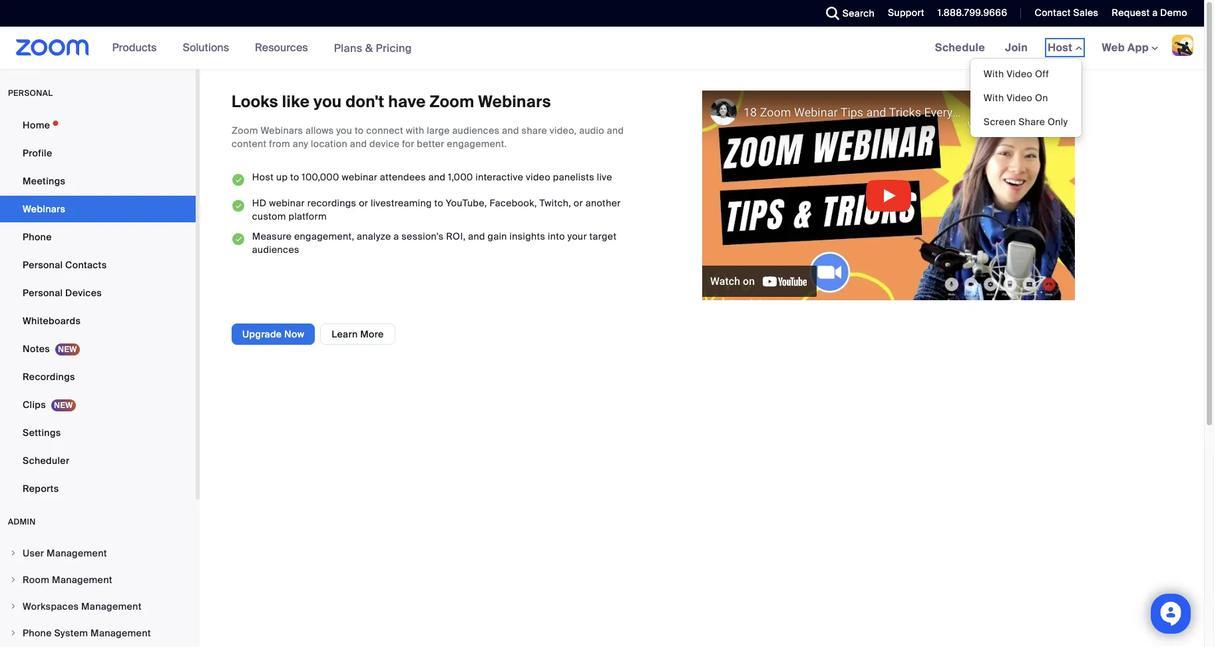 Task type: locate. For each thing, give the bounding box(es) containing it.
video
[[1007, 68, 1033, 80], [1007, 92, 1033, 104]]

1 phone from the top
[[23, 231, 52, 243]]

0 vertical spatial video
[[1007, 68, 1033, 80]]

1 vertical spatial zoom
[[232, 125, 258, 137]]

0 horizontal spatial or
[[359, 197, 368, 209]]

hd
[[252, 197, 267, 209]]

right image inside the room management menu item
[[9, 576, 17, 584]]

1 vertical spatial audiences
[[252, 244, 299, 256]]

right image left room
[[9, 576, 17, 584]]

host up to 100,000 webinar attendees and 1,000 interactive video panelists live
[[252, 171, 612, 183]]

0 horizontal spatial webinar
[[269, 197, 305, 209]]

video for on
[[1007, 92, 1033, 104]]

webinar up recordings
[[342, 171, 378, 183]]

1 vertical spatial right image
[[9, 576, 17, 584]]

banner
[[0, 27, 1204, 138]]

with video on
[[984, 92, 1048, 104]]

webinars up share
[[478, 91, 551, 112]]

1 vertical spatial webinars
[[261, 125, 303, 137]]

learn
[[332, 328, 358, 340]]

gain
[[488, 230, 507, 242]]

product information navigation
[[102, 27, 422, 70]]

now
[[284, 328, 304, 340]]

phone inside "menu item"
[[23, 627, 52, 639]]

1 vertical spatial phone
[[23, 627, 52, 639]]

interactive
[[476, 171, 523, 183]]

contact
[[1035, 7, 1071, 19]]

2 horizontal spatial to
[[434, 197, 443, 209]]

right image
[[9, 549, 17, 557], [9, 576, 17, 584], [9, 602, 17, 610]]

0 vertical spatial a
[[1152, 7, 1158, 19]]

management down the room management menu item
[[81, 600, 142, 612]]

phone system management menu item
[[0, 620, 196, 646]]

to left the connect
[[355, 125, 364, 137]]

0 horizontal spatial host
[[252, 171, 274, 183]]

settings link
[[0, 419, 196, 446]]

search button
[[816, 0, 878, 27]]

plans
[[334, 41, 363, 55]]

solutions button
[[183, 27, 235, 69]]

plans & pricing link
[[334, 41, 412, 55], [334, 41, 412, 55]]

a inside measure engagement, analyze a session's roi, and gain insights into your target audiences
[[394, 230, 399, 242]]

workspaces management menu item
[[0, 594, 196, 619]]

host left up
[[252, 171, 274, 183]]

management up workspaces management
[[52, 574, 112, 586]]

video left "on"
[[1007, 92, 1033, 104]]

webinars up from
[[261, 125, 303, 137]]

banner containing products
[[0, 27, 1204, 138]]

another
[[586, 197, 621, 209]]

user
[[23, 547, 44, 559]]

0 vertical spatial to
[[355, 125, 364, 137]]

with for with video off
[[984, 68, 1004, 80]]

host inside meetings navigation
[[1048, 41, 1076, 55]]

content
[[232, 138, 267, 150]]

0 vertical spatial audiences
[[452, 125, 500, 137]]

1 vertical spatial host
[[252, 171, 274, 183]]

a
[[1152, 7, 1158, 19], [394, 230, 399, 242]]

management for user management
[[47, 547, 107, 559]]

contact sales
[[1035, 7, 1099, 19]]

with for with video on
[[984, 92, 1004, 104]]

you up allows
[[314, 91, 342, 112]]

recordings
[[307, 197, 356, 209]]

1 horizontal spatial host
[[1048, 41, 1076, 55]]

0 vertical spatial zoom
[[430, 91, 474, 112]]

1 vertical spatial with
[[984, 92, 1004, 104]]

0 horizontal spatial webinars
[[23, 203, 65, 215]]

personal
[[8, 88, 53, 99]]

and inside measure engagement, analyze a session's roi, and gain insights into your target audiences
[[468, 230, 485, 242]]

share
[[522, 125, 547, 137]]

demo
[[1160, 7, 1188, 19]]

video left off
[[1007, 68, 1033, 80]]

1 vertical spatial to
[[290, 171, 299, 183]]

1 horizontal spatial or
[[574, 197, 583, 209]]

2 phone from the top
[[23, 627, 52, 639]]

and left device
[[350, 138, 367, 150]]

2 vertical spatial to
[[434, 197, 443, 209]]

zoom up content
[[232, 125, 258, 137]]

1 personal from the top
[[23, 259, 63, 271]]

audiences down measure
[[252, 244, 299, 256]]

webinar up custom
[[269, 197, 305, 209]]

right image for user management
[[9, 549, 17, 557]]

1 vertical spatial you
[[336, 125, 352, 137]]

management for workspaces management
[[81, 600, 142, 612]]

phone inside the personal menu 'menu'
[[23, 231, 52, 243]]

audiences
[[452, 125, 500, 137], [252, 244, 299, 256]]

2 with from the top
[[984, 92, 1004, 104]]

0 vertical spatial phone
[[23, 231, 52, 243]]

0 horizontal spatial audiences
[[252, 244, 299, 256]]

personal up personal devices
[[23, 259, 63, 271]]

contacts
[[65, 259, 107, 271]]

zoom up large
[[430, 91, 474, 112]]

more
[[360, 328, 384, 340]]

session's
[[402, 230, 444, 242]]

1 vertical spatial webinar
[[269, 197, 305, 209]]

and left share
[[502, 125, 519, 137]]

zoom logo image
[[16, 39, 89, 56]]

analyze
[[357, 230, 391, 242]]

right image inside user management menu item
[[9, 549, 17, 557]]

or right twitch,
[[574, 197, 583, 209]]

products
[[112, 41, 157, 55]]

a right analyze
[[394, 230, 399, 242]]

1 horizontal spatial webinar
[[342, 171, 378, 183]]

like
[[282, 91, 310, 112]]

0 vertical spatial right image
[[9, 549, 17, 557]]

any
[[293, 138, 308, 150]]

video for off
[[1007, 68, 1033, 80]]

connect
[[366, 125, 403, 137]]

you up location
[[336, 125, 352, 137]]

1.888.799.9666 button
[[928, 0, 1011, 27], [938, 7, 1008, 19]]

youtube,
[[446, 197, 487, 209]]

plans & pricing
[[334, 41, 412, 55]]

up
[[276, 171, 288, 183]]

and left 1,000 in the top of the page
[[428, 171, 446, 183]]

screen share only link
[[970, 110, 1081, 134]]

insights
[[510, 230, 545, 242]]

corner success image
[[232, 171, 246, 190]]

personal contacts link
[[0, 252, 196, 278]]

with
[[984, 68, 1004, 80], [984, 92, 1004, 104]]

phone right right icon
[[23, 627, 52, 639]]

with video off link
[[970, 62, 1081, 86]]

phone up the personal contacts
[[23, 231, 52, 243]]

right image for workspaces management
[[9, 602, 17, 610]]

and
[[502, 125, 519, 137], [607, 125, 624, 137], [350, 138, 367, 150], [428, 171, 446, 183], [468, 230, 485, 242]]

0 vertical spatial personal
[[23, 259, 63, 271]]

personal menu menu
[[0, 112, 196, 503]]

personal for personal devices
[[23, 287, 63, 299]]

0 vertical spatial host
[[1048, 41, 1076, 55]]

notes
[[23, 343, 50, 355]]

1 vertical spatial a
[[394, 230, 399, 242]]

audiences inside zoom webinars allows you to connect with large audiences and share video, audio and content from any location and device for better engagement.
[[452, 125, 500, 137]]

management up room management
[[47, 547, 107, 559]]

1 horizontal spatial to
[[355, 125, 364, 137]]

host for host up to 100,000 webinar attendees and 1,000 interactive video panelists live
[[252, 171, 274, 183]]

2 vertical spatial right image
[[9, 602, 17, 610]]

2 vertical spatial webinars
[[23, 203, 65, 215]]

a left demo
[[1152, 7, 1158, 19]]

right image
[[9, 629, 17, 637]]

measure
[[252, 230, 292, 242]]

webinars down "meetings"
[[23, 203, 65, 215]]

0 vertical spatial webinars
[[478, 91, 551, 112]]

2 video from the top
[[1007, 92, 1033, 104]]

with up screen
[[984, 92, 1004, 104]]

1 right image from the top
[[9, 549, 17, 557]]

management
[[47, 547, 107, 559], [52, 574, 112, 586], [81, 600, 142, 612], [91, 627, 151, 639]]

better
[[417, 138, 444, 150]]

and left gain
[[468, 230, 485, 242]]

or right recordings
[[359, 197, 368, 209]]

2 personal from the top
[[23, 287, 63, 299]]

personal
[[23, 259, 63, 271], [23, 287, 63, 299]]

upgrade
[[242, 328, 282, 340]]

app
[[1128, 41, 1149, 55]]

products button
[[112, 27, 163, 69]]

location
[[311, 138, 347, 150]]

0 horizontal spatial to
[[290, 171, 299, 183]]

right image for room management
[[9, 576, 17, 584]]

scheduler link
[[0, 447, 196, 474]]

right image inside workspaces management menu item
[[9, 602, 17, 610]]

or
[[359, 197, 368, 209], [574, 197, 583, 209]]

meetings link
[[0, 168, 196, 194]]

1 vertical spatial video
[[1007, 92, 1033, 104]]

audiences up engagement.
[[452, 125, 500, 137]]

1 vertical spatial personal
[[23, 287, 63, 299]]

webinars inside zoom webinars allows you to connect with large audiences and share video, audio and content from any location and device for better engagement.
[[261, 125, 303, 137]]

1 video from the top
[[1007, 68, 1033, 80]]

livestreaming
[[371, 197, 432, 209]]

1 horizontal spatial audiences
[[452, 125, 500, 137]]

management down workspaces management menu item
[[91, 627, 151, 639]]

phone for phone system management
[[23, 627, 52, 639]]

0 horizontal spatial a
[[394, 230, 399, 242]]

0 vertical spatial with
[[984, 68, 1004, 80]]

to down host up to 100,000 webinar attendees and 1,000 interactive video panelists live
[[434, 197, 443, 209]]

audiences inside measure engagement, analyze a session's roi, and gain insights into your target audiences
[[252, 244, 299, 256]]

personal up whiteboards
[[23, 287, 63, 299]]

3 right image from the top
[[9, 602, 17, 610]]

1 with from the top
[[984, 68, 1004, 80]]

0 horizontal spatial zoom
[[232, 125, 258, 137]]

with up with video on
[[984, 68, 1004, 80]]

device
[[370, 138, 400, 150]]

you inside zoom webinars allows you to connect with large audiences and share video, audio and content from any location and device for better engagement.
[[336, 125, 352, 137]]

management for room management
[[52, 574, 112, 586]]

1 horizontal spatial webinars
[[261, 125, 303, 137]]

webinar
[[342, 171, 378, 183], [269, 197, 305, 209]]

engagement,
[[294, 230, 354, 242]]

host up off
[[1048, 41, 1076, 55]]

right image up right icon
[[9, 602, 17, 610]]

request
[[1112, 7, 1150, 19]]

0 vertical spatial webinar
[[342, 171, 378, 183]]

learn more button
[[320, 324, 395, 345]]

right image left user
[[9, 549, 17, 557]]

webinar inside hd webinar recordings or livestreaming to youtube, facebook, twitch, or another custom platform
[[269, 197, 305, 209]]

&
[[365, 41, 373, 55]]

2 right image from the top
[[9, 576, 17, 584]]

user management menu item
[[0, 541, 196, 566]]

2 or from the left
[[574, 197, 583, 209]]

off
[[1035, 68, 1049, 80]]

to inside zoom webinars allows you to connect with large audiences and share video, audio and content from any location and device for better engagement.
[[355, 125, 364, 137]]

support link
[[878, 0, 928, 27], [888, 7, 925, 19]]

to right up
[[290, 171, 299, 183]]



Task type: vqa. For each thing, say whether or not it's contained in the screenshot.
Clips on the left bottom of page
yes



Task type: describe. For each thing, give the bounding box(es) containing it.
looks like you don't have zoom webinars
[[232, 91, 551, 112]]

webinars inside "link"
[[23, 203, 65, 215]]

video,
[[550, 125, 577, 137]]

and right audio
[[607, 125, 624, 137]]

devices
[[65, 287, 102, 299]]

home link
[[0, 112, 196, 138]]

1 horizontal spatial a
[[1152, 7, 1158, 19]]

only
[[1048, 116, 1068, 128]]

share
[[1019, 116, 1045, 128]]

audio
[[579, 125, 604, 137]]

zoom webinars allows you to connect with large audiences and share video, audio and content from any location and device for better engagement.
[[232, 125, 624, 150]]

large
[[427, 125, 450, 137]]

workspaces
[[23, 600, 79, 612]]

100,000
[[302, 171, 339, 183]]

home
[[23, 119, 50, 131]]

have
[[388, 91, 426, 112]]

host button
[[1048, 41, 1082, 55]]

to inside hd webinar recordings or livestreaming to youtube, facebook, twitch, or another custom platform
[[434, 197, 443, 209]]

user management
[[23, 547, 107, 559]]

live
[[597, 171, 612, 183]]

for
[[402, 138, 414, 150]]

with video off
[[984, 68, 1049, 80]]

facebook,
[[490, 197, 537, 209]]

notes link
[[0, 336, 196, 362]]

scheduler
[[23, 455, 70, 467]]

engagement.
[[447, 138, 507, 150]]

personal devices
[[23, 287, 102, 299]]

support
[[888, 7, 925, 19]]

recordings
[[23, 371, 75, 383]]

room
[[23, 574, 50, 586]]

your
[[568, 230, 587, 242]]

pricing
[[376, 41, 412, 55]]

measure engagement, analyze a session's roi, and gain insights into your target audiences
[[252, 230, 617, 256]]

personal contacts
[[23, 259, 107, 271]]

screen share only
[[984, 116, 1068, 128]]

room management
[[23, 574, 112, 586]]

admin menu menu
[[0, 541, 196, 647]]

platform
[[289, 210, 327, 222]]

webinars link
[[0, 196, 196, 222]]

meetings navigation
[[925, 27, 1204, 138]]

solutions
[[183, 41, 229, 55]]

search
[[843, 7, 875, 19]]

upgrade now button
[[232, 324, 315, 345]]

with video on link
[[970, 86, 1081, 110]]

join
[[1005, 41, 1028, 55]]

allows
[[306, 125, 334, 137]]

screen
[[984, 116, 1016, 128]]

attendees
[[380, 171, 426, 183]]

personal devices link
[[0, 280, 196, 306]]

management inside "menu item"
[[91, 627, 151, 639]]

schedule link
[[925, 27, 995, 69]]

1.888.799.9666
[[938, 7, 1008, 19]]

2 horizontal spatial webinars
[[478, 91, 551, 112]]

reports
[[23, 483, 59, 495]]

on
[[1035, 92, 1048, 104]]

profile link
[[0, 140, 196, 166]]

1 or from the left
[[359, 197, 368, 209]]

schedule
[[935, 41, 985, 55]]

profile picture image
[[1172, 35, 1194, 56]]

sales
[[1073, 7, 1099, 19]]

join link
[[995, 27, 1038, 69]]

workspaces management
[[23, 600, 142, 612]]

looks
[[232, 91, 278, 112]]

zoom inside zoom webinars allows you to connect with large audiences and share video, audio and content from any location and device for better engagement.
[[232, 125, 258, 137]]

host for host
[[1048, 41, 1076, 55]]

phone for phone
[[23, 231, 52, 243]]

target
[[590, 230, 617, 242]]

personal for personal contacts
[[23, 259, 63, 271]]

clips link
[[0, 391, 196, 418]]

learn more
[[332, 328, 384, 340]]

room management menu item
[[0, 567, 196, 592]]

1,000
[[448, 171, 473, 183]]

twitch,
[[540, 197, 571, 209]]

phone system management
[[23, 627, 151, 639]]

web app button
[[1102, 41, 1158, 55]]

resources button
[[255, 27, 314, 69]]

0 vertical spatial you
[[314, 91, 342, 112]]

video
[[526, 171, 551, 183]]

1 horizontal spatial zoom
[[430, 91, 474, 112]]

web app
[[1102, 41, 1149, 55]]

recordings link
[[0, 363, 196, 390]]

upgrade now
[[242, 328, 304, 340]]

profile
[[23, 147, 52, 159]]

hd webinar recordings or livestreaming to youtube, facebook, twitch, or another custom platform
[[252, 197, 621, 222]]

with
[[406, 125, 424, 137]]

don't
[[346, 91, 384, 112]]

whiteboards
[[23, 315, 81, 327]]

resources
[[255, 41, 308, 55]]

from
[[269, 138, 290, 150]]



